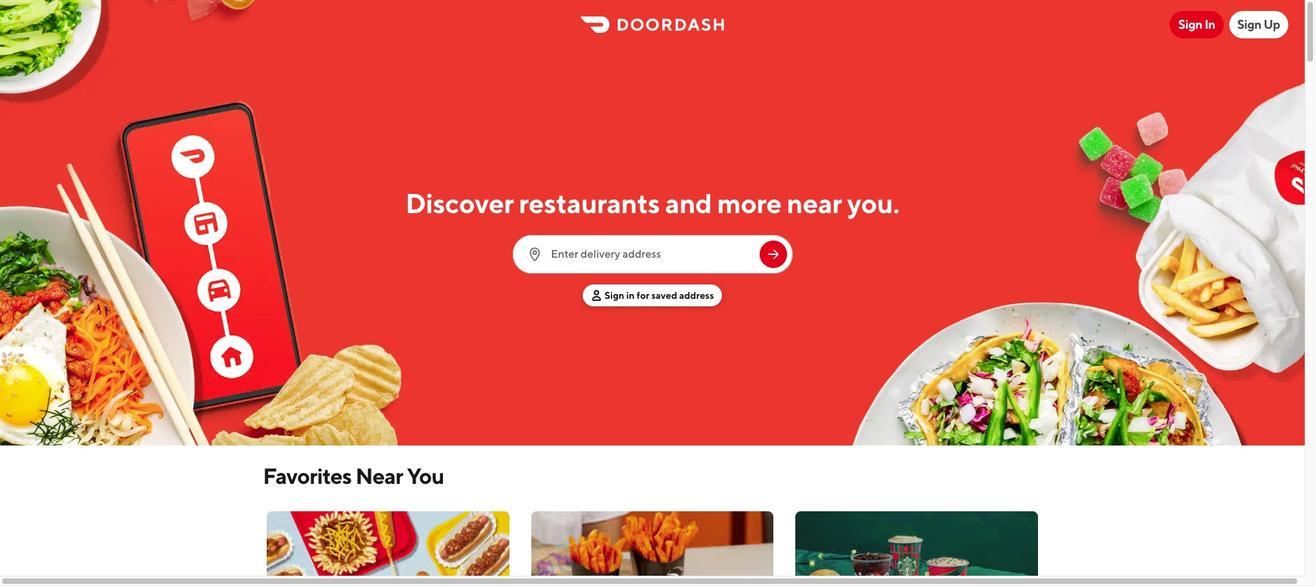 Task type: describe. For each thing, give the bounding box(es) containing it.
saved
[[652, 290, 678, 301]]

you
[[407, 463, 444, 489]]

in
[[1205, 17, 1216, 32]]

Your delivery address text field
[[551, 247, 751, 262]]

near
[[787, 187, 842, 220]]

sign for sign up
[[1238, 17, 1262, 32]]

address
[[679, 290, 714, 301]]

restaurants
[[519, 187, 660, 220]]

near
[[356, 463, 403, 489]]

discover
[[406, 187, 514, 220]]

for
[[637, 290, 650, 301]]

and
[[665, 187, 712, 220]]



Task type: locate. For each thing, give the bounding box(es) containing it.
favorites near you
[[263, 463, 444, 489]]

sign for sign in for saved address
[[605, 290, 625, 301]]

up
[[1264, 17, 1281, 32]]

you.
[[848, 187, 900, 220]]

sign up link
[[1230, 11, 1289, 38]]

more
[[717, 187, 782, 220]]

sign for sign in
[[1179, 17, 1203, 32]]

sign inside button
[[605, 290, 625, 301]]

favorites
[[263, 463, 352, 489]]

discover restaurants and more near you.
[[406, 187, 900, 220]]

2 horizontal spatial sign
[[1238, 17, 1262, 32]]

in
[[627, 290, 635, 301]]

sign in link
[[1171, 11, 1224, 38]]

sign
[[1179, 17, 1203, 32], [1238, 17, 1262, 32], [605, 290, 625, 301]]

sign in for saved address
[[605, 290, 714, 301]]

sign in for saved address button
[[583, 285, 723, 307]]

0 horizontal spatial sign
[[605, 290, 625, 301]]

sign up
[[1238, 17, 1281, 32]]

1 horizontal spatial sign
[[1179, 17, 1203, 32]]

find restaurants image
[[765, 246, 782, 263]]

sign in
[[1179, 17, 1216, 32]]



Task type: vqa. For each thing, say whether or not it's contained in the screenshot.
sign in for saved address
yes



